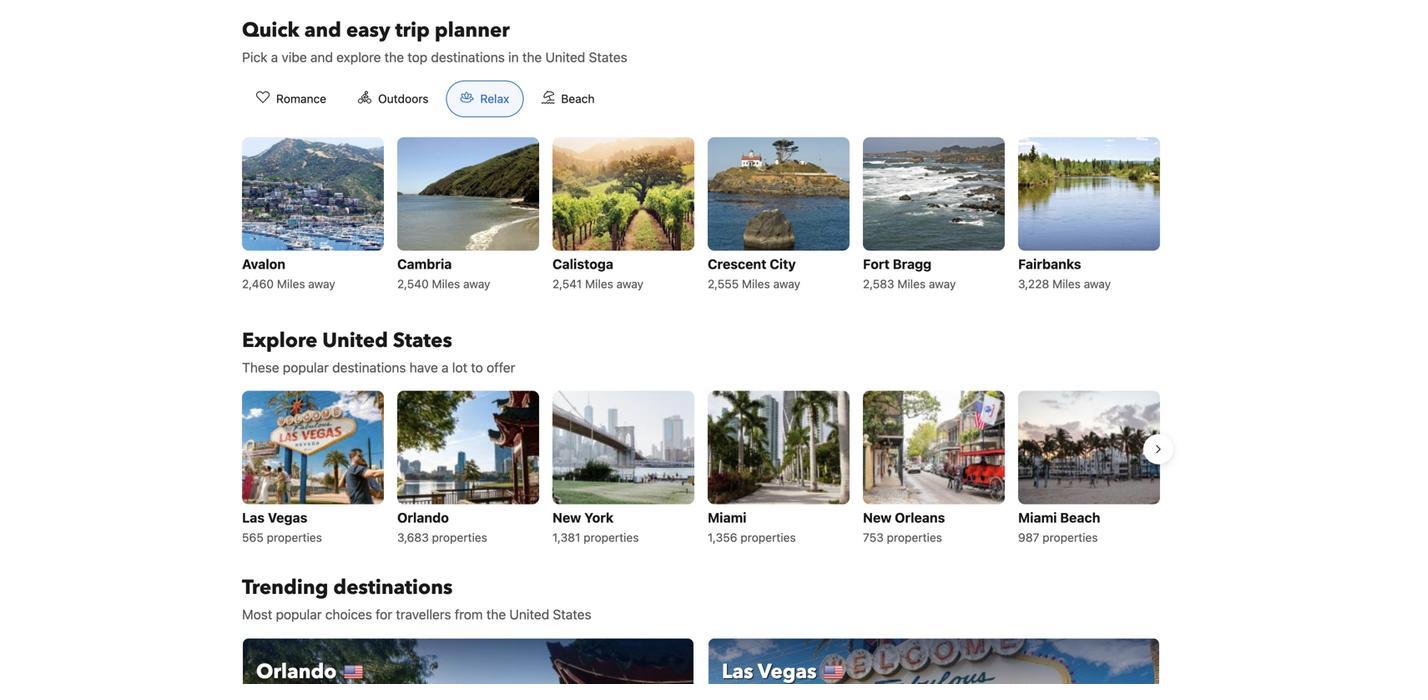 Task type: vqa. For each thing, say whether or not it's contained in the screenshot.
Crescent City 2,555 Miles away
yes



Task type: describe. For each thing, give the bounding box(es) containing it.
to
[[471, 360, 483, 376]]

orlando
[[397, 510, 449, 526]]

outdoors button
[[344, 80, 443, 117]]

united inside quick and easy trip planner pick a vibe and explore the top destinations in the united states
[[546, 49, 586, 65]]

avalon 2,460 miles away
[[242, 256, 336, 291]]

romance
[[276, 92, 327, 106]]

1 vertical spatial and
[[311, 49, 333, 65]]

tab list containing romance
[[229, 80, 622, 118]]

quick
[[242, 17, 300, 44]]

relax button
[[446, 80, 524, 117]]

away for calistoga
[[617, 277, 644, 291]]

3,228
[[1019, 277, 1050, 291]]

explore
[[242, 327, 318, 355]]

orleans
[[895, 510, 945, 526]]

offer
[[487, 360, 515, 376]]

1,356
[[708, 531, 738, 545]]

0 horizontal spatial the
[[385, 49, 404, 65]]

away inside fort bragg 2,583 miles away
[[929, 277, 956, 291]]

popular inside explore united states these popular destinations have a lot to offer
[[283, 360, 329, 376]]

region containing las vegas
[[229, 384, 1174, 555]]

choices
[[325, 607, 372, 623]]

miami 1,356 properties
[[708, 510, 796, 545]]

miami beach 987 properties
[[1019, 510, 1101, 545]]

crescent
[[708, 256, 767, 272]]

beach button
[[527, 80, 609, 117]]

calistoga
[[553, 256, 614, 272]]

travellers
[[396, 607, 451, 623]]

753
[[863, 531, 884, 545]]

properties inside miami 1,356 properties
[[741, 531, 796, 545]]

las
[[242, 510, 265, 526]]

miami for 1,356
[[708, 510, 747, 526]]

romance button
[[242, 80, 341, 117]]

a inside explore united states these popular destinations have a lot to offer
[[442, 360, 449, 376]]

avalon
[[242, 256, 286, 272]]

new for new orleans
[[863, 510, 892, 526]]

trip
[[395, 17, 430, 44]]

outdoors
[[378, 92, 429, 106]]

beach inside button
[[561, 92, 595, 106]]

explore united states these popular destinations have a lot to offer
[[242, 327, 515, 376]]

las vegas 565 properties
[[242, 510, 322, 545]]

away for fairbanks
[[1084, 277, 1111, 291]]

have
[[410, 360, 438, 376]]

fort
[[863, 256, 890, 272]]

lot
[[452, 360, 468, 376]]

most
[[242, 607, 272, 623]]

bragg
[[893, 256, 932, 272]]

cambria 2,540 miles away
[[397, 256, 491, 291]]

york
[[585, 510, 614, 526]]

properties for las vegas
[[267, 531, 322, 545]]

0 vertical spatial and
[[305, 17, 341, 44]]

beach inside miami beach 987 properties
[[1061, 510, 1101, 526]]

miami for beach
[[1019, 510, 1057, 526]]

2,540
[[397, 277, 429, 291]]

miles for cambria
[[432, 277, 460, 291]]

miles for calistoga
[[585, 277, 614, 291]]

these
[[242, 360, 279, 376]]

away for avalon
[[308, 277, 336, 291]]

2,555
[[708, 277, 739, 291]]

in
[[508, 49, 519, 65]]

properties for new york
[[584, 531, 639, 545]]

from
[[455, 607, 483, 623]]



Task type: locate. For each thing, give the bounding box(es) containing it.
united right explore
[[323, 327, 388, 355]]

destinations
[[431, 49, 505, 65], [332, 360, 406, 376], [333, 574, 453, 602]]

popular
[[283, 360, 329, 376], [276, 607, 322, 623]]

miles
[[277, 277, 305, 291], [432, 277, 460, 291], [585, 277, 614, 291], [742, 277, 770, 291], [898, 277, 926, 291], [1053, 277, 1081, 291]]

1 vertical spatial states
[[393, 327, 452, 355]]

vegas
[[268, 510, 308, 526]]

1 vertical spatial united
[[323, 327, 388, 355]]

new inside new orleans 753 properties
[[863, 510, 892, 526]]

5 miles from the left
[[898, 277, 926, 291]]

miami inside miami beach 987 properties
[[1019, 510, 1057, 526]]

miami inside miami 1,356 properties
[[708, 510, 747, 526]]

new york 1,381 properties
[[553, 510, 639, 545]]

fairbanks 3,228 miles away
[[1019, 256, 1111, 291]]

2,460
[[242, 277, 274, 291]]

987
[[1019, 531, 1040, 545]]

1 new from the left
[[553, 510, 581, 526]]

1 away from the left
[[308, 277, 336, 291]]

planner
[[435, 17, 510, 44]]

orlando 3,683 properties
[[397, 510, 488, 545]]

the inside trending destinations most popular choices for travellers from the united states
[[487, 607, 506, 623]]

the right in
[[523, 49, 542, 65]]

2 properties from the left
[[432, 531, 488, 545]]

away for cambria
[[463, 277, 491, 291]]

states
[[589, 49, 628, 65], [393, 327, 452, 355], [553, 607, 592, 623]]

and up vibe
[[305, 17, 341, 44]]

the right from
[[487, 607, 506, 623]]

destinations left 'have'
[[332, 360, 406, 376]]

new inside new york 1,381 properties
[[553, 510, 581, 526]]

0 horizontal spatial new
[[553, 510, 581, 526]]

destinations inside quick and easy trip planner pick a vibe and explore the top destinations in the united states
[[431, 49, 505, 65]]

4 properties from the left
[[741, 531, 796, 545]]

popular inside trending destinations most popular choices for travellers from the united states
[[276, 607, 322, 623]]

calistoga 2,541 miles away
[[553, 256, 644, 291]]

fort bragg 2,583 miles away
[[863, 256, 956, 291]]

0 vertical spatial united
[[546, 49, 586, 65]]

miami
[[708, 510, 747, 526], [1019, 510, 1057, 526]]

0 vertical spatial beach
[[561, 92, 595, 106]]

cambria
[[397, 256, 452, 272]]

destinations down planner
[[431, 49, 505, 65]]

properties inside new york 1,381 properties
[[584, 531, 639, 545]]

properties inside orlando 3,683 properties
[[432, 531, 488, 545]]

miles for fairbanks
[[1053, 277, 1081, 291]]

2 vertical spatial destinations
[[333, 574, 453, 602]]

vibe
[[282, 49, 307, 65]]

tab list
[[229, 80, 622, 118]]

miles inside cambria 2,540 miles away
[[432, 277, 460, 291]]

region
[[229, 384, 1174, 555]]

and right vibe
[[311, 49, 333, 65]]

1 properties from the left
[[267, 531, 322, 545]]

2 miles from the left
[[432, 277, 460, 291]]

united inside trending destinations most popular choices for travellers from the united states
[[510, 607, 550, 623]]

states up 'have'
[[393, 327, 452, 355]]

1 vertical spatial a
[[442, 360, 449, 376]]

states down 1,381
[[553, 607, 592, 623]]

properties inside the las vegas 565 properties
[[267, 531, 322, 545]]

1 horizontal spatial beach
[[1061, 510, 1101, 526]]

away inside cambria 2,540 miles away
[[463, 277, 491, 291]]

3 away from the left
[[617, 277, 644, 291]]

states inside explore united states these popular destinations have a lot to offer
[[393, 327, 452, 355]]

a left vibe
[[271, 49, 278, 65]]

2 miami from the left
[[1019, 510, 1057, 526]]

for
[[376, 607, 392, 623]]

1 miami from the left
[[708, 510, 747, 526]]

away down bragg
[[929, 277, 956, 291]]

away right 2,540
[[463, 277, 491, 291]]

1 miles from the left
[[277, 277, 305, 291]]

popular down trending
[[276, 607, 322, 623]]

1 horizontal spatial new
[[863, 510, 892, 526]]

6 away from the left
[[1084, 277, 1111, 291]]

5 away from the left
[[929, 277, 956, 291]]

1 vertical spatial destinations
[[332, 360, 406, 376]]

miles for avalon
[[277, 277, 305, 291]]

new for new york
[[553, 510, 581, 526]]

0 horizontal spatial miami
[[708, 510, 747, 526]]

away inside avalon 2,460 miles away
[[308, 277, 336, 291]]

3 miles from the left
[[585, 277, 614, 291]]

pick
[[242, 49, 268, 65]]

5 properties from the left
[[887, 531, 943, 545]]

away inside 'calistoga 2,541 miles away'
[[617, 277, 644, 291]]

1 horizontal spatial miami
[[1019, 510, 1057, 526]]

0 vertical spatial popular
[[283, 360, 329, 376]]

6 properties from the left
[[1043, 531, 1098, 545]]

united inside explore united states these popular destinations have a lot to offer
[[323, 327, 388, 355]]

4 away from the left
[[774, 277, 801, 291]]

destinations up "for"
[[333, 574, 453, 602]]

away right 2,541 at the top left of the page
[[617, 277, 644, 291]]

0 horizontal spatial a
[[271, 49, 278, 65]]

states inside quick and easy trip planner pick a vibe and explore the top destinations in the united states
[[589, 49, 628, 65]]

2 vertical spatial united
[[510, 607, 550, 623]]

quick and easy trip planner pick a vibe and explore the top destinations in the united states
[[242, 17, 628, 65]]

properties inside miami beach 987 properties
[[1043, 531, 1098, 545]]

miles down crescent
[[742, 277, 770, 291]]

away inside fairbanks 3,228 miles away
[[1084, 277, 1111, 291]]

popular down explore
[[283, 360, 329, 376]]

the
[[385, 49, 404, 65], [523, 49, 542, 65], [487, 607, 506, 623]]

6 miles from the left
[[1053, 277, 1081, 291]]

0 vertical spatial states
[[589, 49, 628, 65]]

united
[[546, 49, 586, 65], [323, 327, 388, 355], [510, 607, 550, 623]]

a inside quick and easy trip planner pick a vibe and explore the top destinations in the united states
[[271, 49, 278, 65]]

0 horizontal spatial beach
[[561, 92, 595, 106]]

destinations inside trending destinations most popular choices for travellers from the united states
[[333, 574, 453, 602]]

3 properties from the left
[[584, 531, 639, 545]]

miles down bragg
[[898, 277, 926, 291]]

miami up 1,356
[[708, 510, 747, 526]]

properties down orleans
[[887, 531, 943, 545]]

a
[[271, 49, 278, 65], [442, 360, 449, 376]]

away right 2,460
[[308, 277, 336, 291]]

trending destinations most popular choices for travellers from the united states
[[242, 574, 592, 623]]

miles down fairbanks
[[1053, 277, 1081, 291]]

fairbanks
[[1019, 256, 1082, 272]]

united up beach button
[[546, 49, 586, 65]]

properties right the 987
[[1043, 531, 1098, 545]]

new up 753
[[863, 510, 892, 526]]

explore
[[337, 49, 381, 65]]

2 vertical spatial states
[[553, 607, 592, 623]]

1 horizontal spatial the
[[487, 607, 506, 623]]

1 horizontal spatial a
[[442, 360, 449, 376]]

new up 1,381
[[553, 510, 581, 526]]

the left top
[[385, 49, 404, 65]]

relax
[[481, 92, 510, 106]]

1,381
[[553, 531, 581, 545]]

states inside trending destinations most popular choices for travellers from the united states
[[553, 607, 592, 623]]

destinations inside explore united states these popular destinations have a lot to offer
[[332, 360, 406, 376]]

easy
[[346, 17, 390, 44]]

miles inside fairbanks 3,228 miles away
[[1053, 277, 1081, 291]]

united right from
[[510, 607, 550, 623]]

crescent city 2,555 miles away
[[708, 256, 801, 291]]

states up beach button
[[589, 49, 628, 65]]

1 vertical spatial popular
[[276, 607, 322, 623]]

away
[[308, 277, 336, 291], [463, 277, 491, 291], [617, 277, 644, 291], [774, 277, 801, 291], [929, 277, 956, 291], [1084, 277, 1111, 291]]

properties right 1,356
[[741, 531, 796, 545]]

top
[[408, 49, 428, 65]]

2 horizontal spatial the
[[523, 49, 542, 65]]

away inside crescent city 2,555 miles away
[[774, 277, 801, 291]]

miles inside 'calistoga 2,541 miles away'
[[585, 277, 614, 291]]

away down city
[[774, 277, 801, 291]]

properties for new orleans
[[887, 531, 943, 545]]

0 vertical spatial destinations
[[431, 49, 505, 65]]

565
[[242, 531, 264, 545]]

miles right 2,460
[[277, 277, 305, 291]]

2,583
[[863, 277, 895, 291]]

properties
[[267, 531, 322, 545], [432, 531, 488, 545], [584, 531, 639, 545], [741, 531, 796, 545], [887, 531, 943, 545], [1043, 531, 1098, 545]]

4 miles from the left
[[742, 277, 770, 291]]

miles inside fort bragg 2,583 miles away
[[898, 277, 926, 291]]

properties for miami beach
[[1043, 531, 1098, 545]]

2 new from the left
[[863, 510, 892, 526]]

properties down york
[[584, 531, 639, 545]]

city
[[770, 256, 796, 272]]

miami up the 987
[[1019, 510, 1057, 526]]

miles inside avalon 2,460 miles away
[[277, 277, 305, 291]]

1 vertical spatial beach
[[1061, 510, 1101, 526]]

new orleans 753 properties
[[863, 510, 945, 545]]

away right 3,228
[[1084, 277, 1111, 291]]

miles down cambria
[[432, 277, 460, 291]]

beach
[[561, 92, 595, 106], [1061, 510, 1101, 526]]

a left lot
[[442, 360, 449, 376]]

miles inside crescent city 2,555 miles away
[[742, 277, 770, 291]]

properties down vegas
[[267, 531, 322, 545]]

0 vertical spatial a
[[271, 49, 278, 65]]

3,683
[[397, 531, 429, 545]]

and
[[305, 17, 341, 44], [311, 49, 333, 65]]

2 away from the left
[[463, 277, 491, 291]]

new
[[553, 510, 581, 526], [863, 510, 892, 526]]

properties down orlando
[[432, 531, 488, 545]]

2,541
[[553, 277, 582, 291]]

miles down calistoga
[[585, 277, 614, 291]]

properties inside new orleans 753 properties
[[887, 531, 943, 545]]

trending
[[242, 574, 328, 602]]



